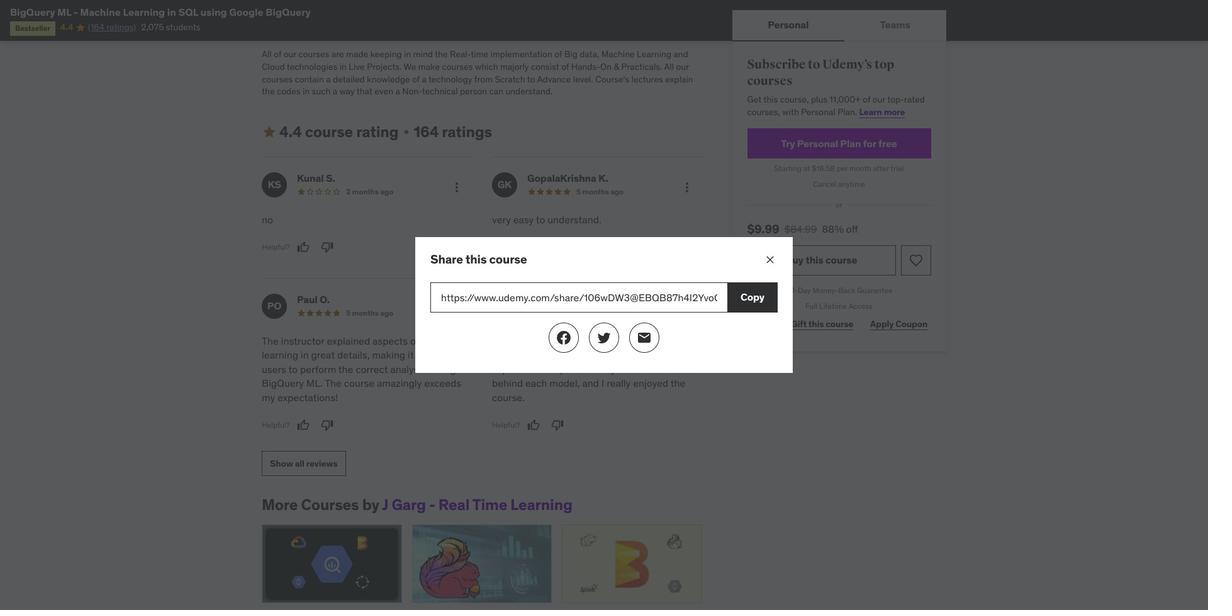 Task type: vqa. For each thing, say whether or not it's contained in the screenshot.
to in the All of our courses are made keeping in mind the Real-time implementation of Big data, Machine Learning and Cloud technologies in Live Projects. We make courses which majorly consist of Hands-On & Practicals. All our courses contain a detailed knowledge of a technology from Scratch to Advance level. Course's lectures explain the codes in such a way that even a Non-technical person can understand.
yes



Task type: locate. For each thing, give the bounding box(es) containing it.
complete
[[501, 335, 543, 347]]

0 horizontal spatial all
[[262, 49, 272, 60]]

this inside the get this course, plus 11,000+ of our top-rated courses, with personal plan.
[[764, 94, 778, 105]]

course, up with
[[781, 94, 809, 105]]

all right show
[[295, 458, 304, 469]]

tab list
[[732, 10, 946, 42]]

1 horizontal spatial learning
[[511, 495, 573, 515]]

1 vertical spatial the
[[630, 349, 647, 361]]

and up explain
[[674, 49, 688, 60]]

guarantee
[[858, 286, 893, 295]]

helpful? left mark review by jairo wilmer garcia m. as helpful image
[[492, 420, 520, 429]]

learning
[[123, 6, 165, 18], [637, 49, 671, 60], [511, 495, 573, 515]]

1 vertical spatial all
[[295, 458, 304, 469]]

detailed
[[333, 73, 365, 85]]

4.4 down 'ml'
[[60, 22, 73, 33]]

helpful? for no
[[262, 242, 290, 251]]

our inside the get this course, plus 11,000+ of our top-rated courses, with personal plan.
[[873, 94, 886, 105]]

understand. down gopalakrishna k.
[[548, 213, 601, 226]]

courses inside "subscribe to udemy's top courses"
[[748, 73, 793, 89]]

1 horizontal spatial easy
[[513, 213, 534, 226]]

free
[[879, 137, 898, 150]]

and left the i
[[582, 377, 599, 390]]

course for share this course
[[489, 252, 527, 267]]

1 horizontal spatial 4.4
[[279, 122, 302, 141]]

j
[[382, 495, 388, 515]]

a
[[326, 73, 331, 85], [333, 86, 337, 97], [395, 86, 400, 97], [542, 363, 547, 376]]

models
[[492, 349, 525, 361]]

of up cloud on the left top
[[274, 49, 281, 60]]

make
[[418, 61, 440, 72]]

reviews
[[306, 458, 338, 469]]

months down "garcia"
[[586, 308, 613, 318]]

$9.99 $84.99 88% off
[[748, 221, 858, 237]]

1 horizontal spatial all
[[628, 335, 638, 347]]

our up "learn more"
[[873, 94, 886, 105]]

0 horizontal spatial for
[[439, 349, 452, 361]]

1 vertical spatial learning
[[637, 49, 671, 60]]

0 horizontal spatial the
[[262, 335, 279, 347]]

it
[[581, 335, 587, 347], [408, 349, 414, 361]]

0 vertical spatial learning
[[123, 6, 165, 18]]

that left even
[[357, 86, 372, 97]]

try personal plan for free
[[781, 137, 898, 150]]

way
[[339, 86, 355, 97], [598, 363, 616, 376]]

this inside share this course dialog
[[466, 252, 487, 267]]

5
[[576, 187, 581, 196], [346, 308, 350, 318]]

0 vertical spatial 5
[[576, 187, 581, 196]]

2,075
[[141, 22, 164, 33]]

explains
[[589, 335, 626, 347], [492, 363, 529, 376]]

way inside a complete course, it explains all the different models that bigquery ml offer, the professor explains in a superficial way the mathematics behind each model, and i really enjoyed the course.
[[598, 363, 616, 376]]

none text field inside share this course dialog
[[430, 283, 727, 313]]

tab list containing personal
[[732, 10, 946, 42]]

course down very
[[489, 252, 527, 267]]

aspects
[[373, 335, 408, 347]]

explains up offer,
[[589, 335, 626, 347]]

2 horizontal spatial the
[[630, 349, 647, 361]]

bigquery up superficial
[[548, 349, 590, 361]]

are
[[331, 49, 344, 60]]

0 horizontal spatial way
[[339, 86, 355, 97]]

for down machine
[[439, 349, 452, 361]]

the down medium image
[[630, 349, 647, 361]]

personal down the plus
[[801, 106, 836, 118]]

buy this course
[[786, 254, 858, 266]]

0 vertical spatial personal
[[768, 19, 809, 31]]

of up learn
[[863, 94, 871, 105]]

mark review by kunal s. as unhelpful image
[[321, 241, 333, 254]]

learning right 'time'
[[511, 495, 573, 515]]

0 vertical spatial all
[[628, 335, 638, 347]]

courses down subscribe
[[748, 73, 793, 89]]

1 horizontal spatial explains
[[589, 335, 626, 347]]

1 vertical spatial course,
[[545, 335, 578, 347]]

4.4 down codes
[[279, 122, 302, 141]]

in down contain
[[303, 86, 310, 97]]

0 horizontal spatial all
[[295, 458, 304, 469]]

0 horizontal spatial that
[[357, 86, 372, 97]]

course, up superficial
[[545, 335, 578, 347]]

offer,
[[606, 349, 628, 361]]

professor
[[650, 349, 692, 361]]

the
[[435, 49, 448, 60], [262, 86, 275, 97], [641, 335, 655, 347], [338, 363, 353, 376], [618, 363, 633, 376], [671, 377, 686, 390]]

learn more
[[860, 106, 905, 118]]

or
[[836, 200, 843, 210]]

courses down real-
[[442, 61, 473, 72]]

to left udemy's
[[808, 57, 821, 72]]

to right users
[[289, 363, 298, 376]]

starting
[[775, 164, 802, 173]]

time
[[472, 495, 507, 515]]

big
[[564, 49, 578, 60]]

in up the we
[[404, 49, 411, 60]]

course.
[[492, 391, 525, 404]]

anytime
[[839, 180, 865, 189]]

even
[[375, 86, 393, 97]]

j garg - real time learning image
[[262, 0, 332, 39]]

1 horizontal spatial and
[[674, 49, 688, 60]]

0 vertical spatial 5 months ago
[[576, 187, 624, 196]]

months
[[352, 187, 379, 196], [582, 187, 609, 196], [352, 308, 379, 318], [586, 308, 613, 318]]

1 horizontal spatial that
[[527, 349, 545, 361]]

explains down models
[[492, 363, 529, 376]]

1 vertical spatial and
[[582, 377, 599, 390]]

lectures
[[631, 73, 663, 85]]

subscribe
[[748, 57, 806, 72]]

0 vertical spatial way
[[339, 86, 355, 97]]

1 vertical spatial our
[[676, 61, 689, 72]]

with
[[783, 106, 799, 118]]

personal up subscribe
[[768, 19, 809, 31]]

machine
[[80, 6, 121, 18], [601, 49, 635, 60]]

2 vertical spatial our
[[873, 94, 886, 105]]

technical
[[422, 86, 458, 97]]

medium image up ml
[[597, 330, 612, 345]]

rating
[[356, 122, 399, 141]]

mark review by jairo wilmer garcia m. as helpful image
[[527, 419, 540, 432]]

1 horizontal spatial 5
[[576, 187, 581, 196]]

this right gift
[[809, 318, 824, 330]]

1 horizontal spatial medium image
[[556, 330, 571, 345]]

amazingly
[[377, 377, 422, 390]]

explain
[[665, 73, 693, 85]]

2 months ago
[[346, 187, 393, 196]]

course inside gift this course link
[[826, 318, 854, 330]]

advance
[[537, 73, 571, 85]]

1 horizontal spatial 5 months ago
[[576, 187, 624, 196]]

0 horizontal spatial it
[[408, 349, 414, 361]]

a up the 'each'
[[542, 363, 547, 376]]

None text field
[[430, 283, 727, 313]]

5 months ago down k.
[[576, 187, 624, 196]]

money-
[[813, 286, 839, 295]]

1 vertical spatial that
[[527, 349, 545, 361]]

that down complete
[[527, 349, 545, 361]]

course, for bigquery
[[545, 335, 578, 347]]

all up cloud on the left top
[[262, 49, 272, 60]]

easy
[[513, 213, 534, 226], [416, 349, 437, 361]]

course's
[[595, 73, 629, 85]]

medium image
[[262, 125, 277, 140], [556, 330, 571, 345], [597, 330, 612, 345]]

a up the such
[[326, 73, 331, 85]]

the right the ml.
[[325, 377, 342, 390]]

way inside all of our courses are made keeping in mind the real-time implementation of big data, machine learning and cloud technologies in live projects. we make courses which majorly consist of hands-on & practicals. all our courses contain a detailed knowledge of a technology from scratch to advance level. course's lectures explain the codes in such a way that even a non-technical person can understand.
[[339, 86, 355, 97]]

all of our courses are made keeping in mind the real-time implementation of big data, machine learning and cloud technologies in live projects. we make courses which majorly consist of hands-on & practicals. all our courses contain a detailed knowledge of a technology from scratch to advance level. course's lectures explain the codes in such a way that even a non-technical person can understand.
[[262, 49, 693, 97]]

per
[[837, 164, 848, 173]]

courses up technologies
[[298, 49, 329, 60]]

easy down machine
[[416, 349, 437, 361]]

course, inside a complete course, it explains all the different models that bigquery ml offer, the professor explains in a superficial way the mathematics behind each model, and i really enjoyed the course.
[[545, 335, 578, 347]]

helpful? for a complete course, it explains all the different models that bigquery ml offer, the professor explains in a superficial way the mathematics behind each model, and i really enjoyed the course.
[[492, 420, 520, 429]]

this right buy
[[806, 254, 824, 266]]

1 vertical spatial using
[[432, 363, 456, 376]]

using right sql
[[200, 6, 227, 18]]

consist
[[531, 61, 559, 72]]

contain
[[295, 73, 324, 85]]

0 horizontal spatial 5 months ago
[[346, 308, 393, 318]]

plan.
[[838, 106, 857, 118]]

1 vertical spatial way
[[598, 363, 616, 376]]

2 horizontal spatial learning
[[637, 49, 671, 60]]

teams button
[[845, 10, 946, 40]]

show all reviews
[[270, 458, 338, 469]]

1 horizontal spatial course,
[[781, 94, 809, 105]]

of right the aspects
[[410, 335, 419, 347]]

2 vertical spatial the
[[325, 377, 342, 390]]

bigquery right the google
[[266, 6, 311, 18]]

0 horizontal spatial medium image
[[262, 125, 277, 140]]

to down consist
[[527, 73, 535, 85]]

0 horizontal spatial easy
[[416, 349, 437, 361]]

2 vertical spatial learning
[[511, 495, 573, 515]]

5 months ago up the aspects
[[346, 308, 393, 318]]

1 horizontal spatial -
[[429, 495, 435, 515]]

personal up $16.58
[[797, 137, 838, 150]]

1 horizontal spatial using
[[432, 363, 456, 376]]

personal inside the get this course, plus 11,000+ of our top-rated courses, with personal plan.
[[801, 106, 836, 118]]

understand. down scratch
[[506, 86, 553, 97]]

mark review by kunal s. as helpful image
[[297, 241, 309, 254]]

1 horizontal spatial the
[[325, 377, 342, 390]]

real-
[[450, 49, 471, 60]]

1 horizontal spatial machine
[[601, 49, 635, 60]]

medium image
[[637, 330, 652, 345]]

this right the share
[[466, 252, 487, 267]]

codes
[[277, 86, 301, 97]]

0 vertical spatial it
[[581, 335, 587, 347]]

course down correct
[[344, 377, 374, 390]]

1 vertical spatial all
[[664, 61, 674, 72]]

1 vertical spatial for
[[439, 349, 452, 361]]

course inside buy this course button
[[826, 254, 858, 266]]

5 months ago for aspects
[[346, 308, 393, 318]]

more
[[884, 106, 905, 118]]

0 vertical spatial -
[[74, 6, 78, 18]]

our up explain
[[676, 61, 689, 72]]

0 vertical spatial the
[[262, 335, 279, 347]]

share this course dialog
[[415, 237, 793, 373]]

using up the exceeds
[[432, 363, 456, 376]]

the left codes
[[262, 86, 275, 97]]

all inside the show all reviews button
[[295, 458, 304, 469]]

in up the 'each'
[[531, 363, 539, 376]]

1 horizontal spatial it
[[581, 335, 587, 347]]

cancel
[[813, 180, 837, 189]]

ago for gopalakrishna k.
[[611, 187, 624, 196]]

copy
[[741, 291, 765, 304]]

way up the i
[[598, 363, 616, 376]]

5 down gopalakrishna k.
[[576, 187, 581, 196]]

for left free
[[864, 137, 877, 150]]

1 vertical spatial 4.4
[[279, 122, 302, 141]]

- left real
[[429, 495, 435, 515]]

1 vertical spatial 5 months ago
[[346, 308, 393, 318]]

for inside the instructor explained aspects of machine learning in great details, making it easy for users to perform the correct analyses using bigquery ml. the course amazingly exceeds my expectations!
[[439, 349, 452, 361]]

it down the 10
[[581, 335, 587, 347]]

gift
[[792, 318, 807, 330]]

this inside buy this course button
[[806, 254, 824, 266]]

0 vertical spatial 4.4
[[60, 22, 73, 33]]

0 vertical spatial and
[[674, 49, 688, 60]]

bestseller
[[15, 24, 50, 33]]

course down lifetime
[[826, 318, 854, 330]]

months right 2
[[352, 187, 379, 196]]

apply coupon button
[[867, 312, 931, 337]]

non-
[[402, 86, 422, 97]]

1 vertical spatial understand.
[[548, 213, 601, 226]]

in down instructor
[[301, 349, 309, 361]]

course, inside the get this course, plus 11,000+ of our top-rated courses, with personal plan.
[[781, 94, 809, 105]]

kunal s.
[[297, 172, 335, 184]]

different
[[658, 335, 696, 347]]

all up explain
[[664, 61, 674, 72]]

ago for jairo wilmer garcia m.
[[614, 308, 627, 318]]

cloud
[[262, 61, 285, 72]]

0 horizontal spatial course,
[[545, 335, 578, 347]]

0 vertical spatial understand.
[[506, 86, 553, 97]]

it inside the instructor explained aspects of machine learning in great details, making it easy for users to perform the correct analyses using bigquery ml. the course amazingly exceeds my expectations!
[[408, 349, 414, 361]]

1 vertical spatial 5
[[346, 308, 350, 318]]

this for get
[[764, 94, 778, 105]]

course up back
[[826, 254, 858, 266]]

to
[[808, 57, 821, 72], [527, 73, 535, 85], [536, 213, 545, 226], [289, 363, 298, 376]]

ml
[[57, 6, 71, 18]]

5 up explained
[[346, 308, 350, 318]]

1 vertical spatial easy
[[416, 349, 437, 361]]

in up 2,075 students
[[167, 6, 176, 18]]

the up the learning
[[262, 335, 279, 347]]

0 vertical spatial easy
[[513, 213, 534, 226]]

on
[[600, 61, 612, 72]]

it up "analyses" in the left of the page
[[408, 349, 414, 361]]

machine up the (164
[[80, 6, 121, 18]]

course, for with
[[781, 94, 809, 105]]

such
[[312, 86, 331, 97]]

0 vertical spatial our
[[284, 49, 296, 60]]

of inside the get this course, plus 11,000+ of our top-rated courses, with personal plan.
[[863, 94, 871, 105]]

learn
[[860, 106, 882, 118]]

our up cloud on the left top
[[284, 49, 296, 60]]

in inside a complete course, it explains all the different models that bigquery ml offer, the professor explains in a superficial way the mathematics behind each model, and i really enjoyed the course.
[[531, 363, 539, 376]]

0 vertical spatial course,
[[781, 94, 809, 105]]

and inside a complete course, it explains all the different models that bigquery ml offer, the professor explains in a superficial way the mathematics behind each model, and i really enjoyed the course.
[[582, 377, 599, 390]]

1 vertical spatial machine
[[601, 49, 635, 60]]

all up offer,
[[628, 335, 638, 347]]

1 vertical spatial explains
[[492, 363, 529, 376]]

and inside all of our courses are made keeping in mind the real-time implementation of big data, machine learning and cloud technologies in live projects. we make courses which majorly consist of hands-on & practicals. all our courses contain a detailed knowledge of a technology from scratch to advance level. course's lectures explain the codes in such a way that even a non-technical person can understand.
[[674, 49, 688, 60]]

starting at $16.58 per month after trial cancel anytime
[[775, 164, 904, 189]]

to right very
[[536, 213, 545, 226]]

0 vertical spatial machine
[[80, 6, 121, 18]]

learning up 2,075
[[123, 6, 165, 18]]

this inside gift this course link
[[809, 318, 824, 330]]

months down k.
[[582, 187, 609, 196]]

medium image up superficial
[[556, 330, 571, 345]]

machine up &
[[601, 49, 635, 60]]

months up explained
[[352, 308, 379, 318]]

the down details,
[[338, 363, 353, 376]]

trial
[[891, 164, 904, 173]]

easy right very
[[513, 213, 534, 226]]

$16.58
[[812, 164, 835, 173]]

this
[[764, 94, 778, 105], [466, 252, 487, 267], [806, 254, 824, 266], [809, 318, 824, 330]]

bigquery down users
[[262, 377, 304, 390]]

share
[[430, 252, 463, 267]]

course inside share this course dialog
[[489, 252, 527, 267]]

gk
[[498, 178, 512, 191]]

mark review by paul o. as helpful image
[[297, 419, 309, 432]]

2 horizontal spatial our
[[873, 94, 886, 105]]

in
[[167, 6, 176, 18], [404, 49, 411, 60], [340, 61, 347, 72], [303, 86, 310, 97], [301, 349, 309, 361], [531, 363, 539, 376]]

0 vertical spatial for
[[864, 137, 877, 150]]

0 horizontal spatial 4.4
[[60, 22, 73, 33]]

$9.99
[[748, 221, 780, 237]]

very
[[492, 213, 511, 226]]

1 vertical spatial personal
[[801, 106, 836, 118]]

learning up practicals.
[[637, 49, 671, 60]]

helpful? left mark review by kunal s. as helpful icon
[[262, 242, 290, 251]]

1 horizontal spatial our
[[676, 61, 689, 72]]

courses
[[298, 49, 329, 60], [442, 61, 473, 72], [748, 73, 793, 89], [262, 73, 293, 85]]

a technology
[[422, 73, 472, 85]]

0 horizontal spatial 5
[[346, 308, 350, 318]]

this up "courses,"
[[764, 94, 778, 105]]

0 vertical spatial that
[[357, 86, 372, 97]]

machine inside all of our courses are made keeping in mind the real-time implementation of big data, machine learning and cloud technologies in live projects. we make courses which majorly consist of hands-on & practicals. all our courses contain a detailed knowledge of a technology from scratch to advance level. course's lectures explain the codes in such a way that even a non-technical person can understand.
[[601, 49, 635, 60]]

to inside "subscribe to udemy's top courses"
[[808, 57, 821, 72]]

helpful? left mark review by paul o. as helpful image
[[262, 420, 290, 429]]

medium image down codes
[[262, 125, 277, 140]]

1 horizontal spatial way
[[598, 363, 616, 376]]

0 horizontal spatial using
[[200, 6, 227, 18]]

way down detailed
[[339, 86, 355, 97]]

1 vertical spatial it
[[408, 349, 414, 361]]

machine
[[421, 335, 460, 347]]

apply coupon
[[871, 318, 928, 330]]

- right 'ml'
[[74, 6, 78, 18]]

0 horizontal spatial and
[[582, 377, 599, 390]]

the inside the instructor explained aspects of machine learning in great details, making it easy for users to perform the correct analyses using bigquery ml. the course amazingly exceeds my expectations!
[[338, 363, 353, 376]]



Task type: describe. For each thing, give the bounding box(es) containing it.
164 ratings
[[414, 122, 492, 141]]

of inside the instructor explained aspects of machine learning in great details, making it easy for users to perform the correct analyses using bigquery ml. the course amazingly exceeds my expectations!
[[410, 335, 419, 347]]

copy button
[[727, 283, 778, 313]]

m.
[[619, 293, 631, 306]]

top
[[875, 57, 895, 72]]

0 horizontal spatial machine
[[80, 6, 121, 18]]

ml.
[[306, 377, 323, 390]]

majorly
[[500, 61, 529, 72]]

the up really
[[618, 363, 633, 376]]

ratings
[[442, 122, 492, 141]]

the inside a complete course, it explains all the different models that bigquery ml offer, the professor explains in a superficial way the mathematics behind each model, and i really enjoyed the course.
[[630, 349, 647, 361]]

show all reviews button
[[262, 451, 346, 476]]

understand. inside all of our courses are made keeping in mind the real-time implementation of big data, machine learning and cloud technologies in live projects. we make courses which majorly consist of hands-on & practicals. all our courses contain a detailed knowledge of a technology from scratch to advance level. course's lectures explain the codes in such a way that even a non-technical person can understand.
[[506, 86, 553, 97]]

a complete course, it explains all the different models that bigquery ml offer, the professor explains in a superficial way the mathematics behind each model, and i really enjoyed the course.
[[492, 335, 696, 404]]

mark review by paul o. as unhelpful image
[[321, 419, 333, 432]]

implementation
[[491, 49, 552, 60]]

no
[[262, 213, 273, 226]]

this for buy
[[806, 254, 824, 266]]

show
[[270, 458, 293, 469]]

5 for k.
[[576, 187, 581, 196]]

4.4 for 4.4
[[60, 22, 73, 33]]

projects.
[[367, 61, 402, 72]]

course down the such
[[305, 122, 353, 141]]

to inside the instructor explained aspects of machine learning in great details, making it easy for users to perform the correct analyses using bigquery ml. the course amazingly exceeds my expectations!
[[289, 363, 298, 376]]

months for o.
[[352, 308, 379, 318]]

buy this course button
[[748, 245, 896, 276]]

great
[[311, 349, 335, 361]]

the down mathematics
[[671, 377, 686, 390]]

bigquery ml - machine learning in sql using google bigquery
[[10, 6, 311, 18]]

keeping
[[370, 49, 402, 60]]

months for s.
[[352, 187, 379, 196]]

full
[[806, 301, 818, 311]]

of down big
[[561, 61, 569, 72]]

details,
[[337, 349, 370, 361]]

ks
[[268, 178, 281, 191]]

hands-
[[571, 61, 600, 72]]

helpful? for the instructor explained aspects of machine learning in great details, making it easy for users to perform the correct analyses using bigquery ml. the course amazingly exceeds my expectations!
[[262, 420, 290, 429]]

course inside the instructor explained aspects of machine learning in great details, making it easy for users to perform the correct analyses using bigquery ml. the course amazingly exceeds my expectations!
[[344, 377, 374, 390]]

a
[[492, 335, 498, 347]]

level.
[[573, 73, 593, 85]]

of left big
[[555, 49, 562, 60]]

jairo wilmer garcia m.
[[527, 293, 631, 306]]

that inside all of our courses are made keeping in mind the real-time implementation of big data, machine learning and cloud technologies in live projects. we make courses which majorly consist of hands-on & practicals. all our courses contain a detailed knowledge of a technology from scratch to advance level. course's lectures explain the codes in such a way that even a non-technical person can understand.
[[357, 86, 372, 97]]

11,000+
[[830, 94, 861, 105]]

day
[[798, 286, 811, 295]]

all inside a complete course, it explains all the different models that bigquery ml offer, the professor explains in a superficial way the mathematics behind each model, and i really enjoyed the course.
[[628, 335, 638, 347]]

personal inside button
[[768, 19, 809, 31]]

courses down cloud on the left top
[[262, 73, 293, 85]]

jm
[[498, 300, 511, 312]]

0 horizontal spatial -
[[74, 6, 78, 18]]

close modal image
[[764, 254, 777, 266]]

learning
[[262, 349, 298, 361]]

88%
[[822, 223, 844, 236]]

2 horizontal spatial medium image
[[597, 330, 612, 345]]

we
[[404, 61, 416, 72]]

months for k.
[[582, 187, 609, 196]]

subscribe to udemy's top courses
[[748, 57, 895, 89]]

1 horizontal spatial all
[[664, 61, 674, 72]]

gift this course
[[792, 318, 854, 330]]

bigquery inside a complete course, it explains all the different models that bigquery ml offer, the professor explains in a superficial way the mathematics behind each model, and i really enjoyed the course.
[[548, 349, 590, 361]]

months for wilmer
[[586, 308, 613, 318]]

apply
[[871, 318, 894, 330]]

google
[[229, 6, 264, 18]]

gopalakrishna k.
[[527, 172, 608, 184]]

a right the such
[[333, 86, 337, 97]]

expectations!
[[278, 391, 338, 404]]

5 months ago for understand.
[[576, 187, 624, 196]]

by
[[362, 495, 379, 515]]

paul
[[297, 293, 318, 306]]

bigquery inside the instructor explained aspects of machine learning in great details, making it easy for users to perform the correct analyses using bigquery ml. the course amazingly exceeds my expectations!
[[262, 377, 304, 390]]

from
[[474, 73, 493, 85]]

users
[[262, 363, 286, 376]]

get this course, plus 11,000+ of our top-rated courses, with personal plan.
[[748, 94, 925, 118]]

rated
[[905, 94, 925, 105]]

ratings)
[[106, 22, 136, 33]]

instructor
[[281, 335, 324, 347]]

wilmer
[[551, 293, 585, 306]]

in inside the instructor explained aspects of machine learning in great details, making it easy for users to perform the correct analyses using bigquery ml. the course amazingly exceeds my expectations!
[[301, 349, 309, 361]]

which
[[475, 61, 498, 72]]

30-
[[786, 286, 798, 295]]

scratch
[[495, 73, 525, 85]]

wishlist image
[[909, 253, 924, 268]]

it inside a complete course, it explains all the different models that bigquery ml offer, the professor explains in a superficial way the mathematics behind each model, and i really enjoyed the course.
[[581, 335, 587, 347]]

coupon
[[896, 318, 928, 330]]

2 vertical spatial personal
[[797, 137, 838, 150]]

s.
[[326, 172, 335, 184]]

try personal plan for free link
[[748, 129, 931, 159]]

xsmall image
[[401, 127, 411, 137]]

0 vertical spatial all
[[262, 49, 272, 60]]

to inside all of our courses are made keeping in mind the real-time implementation of big data, machine learning and cloud technologies in live projects. we make courses which majorly consist of hands-on & practicals. all our courses contain a detailed knowledge of a technology from scratch to advance level. course's lectures explain the codes in such a way that even a non-technical person can understand.
[[527, 73, 535, 85]]

mathematics
[[635, 363, 694, 376]]

gift this course link
[[788, 312, 857, 337]]

course for gift this course
[[826, 318, 854, 330]]

that inside a complete course, it explains all the different models that bigquery ml offer, the professor explains in a superficial way the mathematics behind each model, and i really enjoyed the course.
[[527, 349, 545, 361]]

ago for paul o.
[[380, 308, 393, 318]]

1 vertical spatial -
[[429, 495, 435, 515]]

practicals.
[[621, 61, 662, 72]]

course for buy this course
[[826, 254, 858, 266]]

the up "make" on the top left of the page
[[435, 49, 448, 60]]

exceeds
[[424, 377, 461, 390]]

plus
[[811, 94, 828, 105]]

personal button
[[732, 10, 845, 40]]

easy inside the instructor explained aspects of machine learning in great details, making it easy for users to perform the correct analyses using bigquery ml. the course amazingly exceeds my expectations!
[[416, 349, 437, 361]]

buy
[[786, 254, 804, 266]]

explained
[[327, 335, 370, 347]]

5 for o.
[[346, 308, 350, 318]]

learning inside all of our courses are made keeping in mind the real-time implementation of big data, machine learning and cloud technologies in live projects. we make courses which majorly consist of hands-on & practicals. all our courses contain a detailed knowledge of a technology from scratch to advance level. course's lectures explain the codes in such a way that even a non-technical person can understand.
[[637, 49, 671, 60]]

garcia
[[587, 293, 617, 306]]

this for share
[[466, 252, 487, 267]]

top-
[[888, 94, 905, 105]]

enjoyed
[[633, 377, 668, 390]]

0 horizontal spatial our
[[284, 49, 296, 60]]

my
[[262, 391, 275, 404]]

this for gift
[[809, 318, 824, 330]]

a down the knowledge of
[[395, 86, 400, 97]]

j garg - real time learning link
[[382, 495, 573, 515]]

0 vertical spatial explains
[[589, 335, 626, 347]]

i
[[602, 377, 604, 390]]

ml
[[592, 349, 603, 361]]

ago for kunal s.
[[380, 187, 393, 196]]

the up professor
[[641, 335, 655, 347]]

1 horizontal spatial for
[[864, 137, 877, 150]]

164
[[414, 122, 439, 141]]

mark review by jairo wilmer garcia m. as unhelpful image
[[551, 419, 564, 432]]

a inside a complete course, it explains all the different models that bigquery ml offer, the professor explains in a superficial way the mathematics behind each model, and i really enjoyed the course.
[[542, 363, 547, 376]]

superficial
[[550, 363, 596, 376]]

behind
[[492, 377, 523, 390]]

using inside the instructor explained aspects of machine learning in great details, making it easy for users to perform the correct analyses using bigquery ml. the course amazingly exceeds my expectations!
[[432, 363, 456, 376]]

gopalakrishna
[[527, 172, 596, 184]]

in down "are"
[[340, 61, 347, 72]]

courses
[[301, 495, 359, 515]]

po
[[267, 300, 281, 312]]

10
[[576, 308, 584, 318]]

bigquery up bestseller
[[10, 6, 55, 18]]

4.4 for 4.4 course rating
[[279, 122, 302, 141]]

0 horizontal spatial learning
[[123, 6, 165, 18]]

0 horizontal spatial explains
[[492, 363, 529, 376]]

very easy to understand.
[[492, 213, 601, 226]]

udemy's
[[823, 57, 873, 72]]

mind
[[413, 49, 433, 60]]

0 vertical spatial using
[[200, 6, 227, 18]]

(164
[[88, 22, 104, 33]]

30-day money-back guarantee full lifetime access
[[786, 286, 893, 311]]

can
[[489, 86, 503, 97]]



